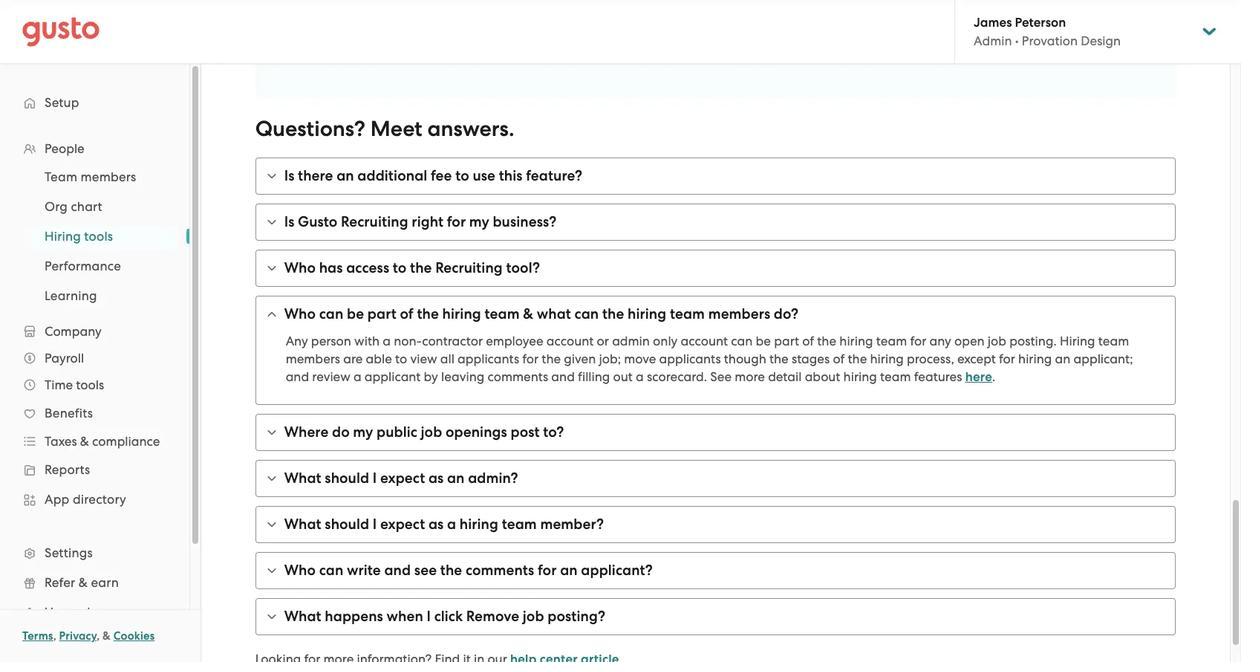 Task type: locate. For each thing, give the bounding box(es) containing it.
members down any
[[286, 352, 340, 367]]

app directory link
[[15, 486, 175, 513]]

the up or
[[603, 306, 624, 323]]

chart
[[71, 199, 102, 214]]

0 horizontal spatial my
[[353, 424, 373, 441]]

peterson
[[1016, 15, 1067, 30]]

list
[[0, 135, 189, 657], [0, 162, 189, 311]]

1 account from the left
[[547, 334, 594, 349]]

1 vertical spatial as
[[429, 516, 444, 533]]

expect down public
[[380, 470, 425, 487]]

of
[[400, 306, 414, 323], [803, 334, 815, 349], [833, 352, 845, 367]]

1 should from the top
[[325, 470, 369, 487]]

1 vertical spatial of
[[803, 334, 815, 349]]

who up any
[[284, 306, 316, 323]]

who for who can be part of the hiring team & what can the hiring team members do?
[[284, 306, 316, 323]]

settings
[[45, 545, 93, 560]]

there
[[298, 168, 333, 185]]

0 vertical spatial members
[[81, 169, 136, 184]]

see
[[711, 370, 732, 385]]

answers.
[[428, 116, 515, 142]]

1 horizontal spatial be
[[756, 334, 771, 349]]

1 horizontal spatial of
[[803, 334, 815, 349]]

& down "upgrade" link
[[103, 629, 111, 643]]

0 vertical spatial part
[[368, 306, 397, 323]]

right
[[412, 214, 444, 231]]

hiring down org
[[45, 229, 81, 244]]

comments up remove
[[466, 562, 535, 579]]

0 vertical spatial recruiting
[[341, 214, 408, 231]]

here .
[[966, 370, 996, 385]]

i left click
[[427, 608, 431, 625]]

0 vertical spatial should
[[325, 470, 369, 487]]

and left see
[[385, 562, 411, 579]]

who can be part of the hiring team & what can the hiring team members do? button
[[256, 297, 1176, 333]]

write
[[347, 562, 381, 579]]

team up the process,
[[877, 334, 907, 349]]

1 horizontal spatial recruiting
[[436, 260, 503, 277]]

what for what should i expect as a hiring team member?
[[284, 516, 322, 533]]

more
[[735, 370, 765, 385]]

an down member?
[[560, 562, 578, 579]]

leaving
[[441, 370, 485, 385]]

2 vertical spatial to
[[395, 352, 407, 367]]

with
[[355, 334, 380, 349]]

of inside dropdown button
[[400, 306, 414, 323]]

of up stages
[[803, 334, 815, 349]]

1 vertical spatial members
[[709, 306, 771, 323]]

i up "write"
[[373, 516, 377, 533]]

meet
[[371, 116, 423, 142]]

1 who from the top
[[284, 260, 316, 277]]

i down public
[[373, 470, 377, 487]]

and left review
[[286, 370, 309, 385]]

1 horizontal spatial account
[[681, 334, 728, 349]]

applicants up scorecard.
[[660, 352, 721, 367]]

when
[[387, 608, 423, 625]]

2 vertical spatial who
[[284, 562, 316, 579]]

tools down org chart link
[[84, 229, 113, 244]]

0 horizontal spatial and
[[286, 370, 309, 385]]

comments down the employee
[[488, 370, 549, 385]]

what should i expect as an admin?
[[284, 470, 518, 487]]

1 horizontal spatial and
[[385, 562, 411, 579]]

0 vertical spatial my
[[470, 214, 490, 231]]

an right there
[[337, 168, 354, 185]]

1 horizontal spatial job
[[523, 608, 544, 625]]

members up though
[[709, 306, 771, 323]]

i for an
[[373, 470, 377, 487]]

hiring up applicant;
[[1060, 334, 1096, 349]]

hiring left the process,
[[871, 352, 904, 367]]

1 , from the left
[[53, 629, 56, 643]]

, left privacy
[[53, 629, 56, 643]]

1 vertical spatial who
[[284, 306, 316, 323]]

2 vertical spatial of
[[833, 352, 845, 367]]

1 vertical spatial to
[[393, 260, 407, 277]]

2 who from the top
[[284, 306, 316, 323]]

team down the process,
[[881, 370, 911, 385]]

members inside any person with a non-contractor employee account or admin only account can be part of the hiring team for any open job posting. hiring team members are able to view all applicants for the given job; move applicants though the stages of the hiring process, except for hiring an applicant; and review a applicant by leaving comments and filling out a scorecard. see more detail about hiring team features
[[286, 352, 340, 367]]

2 as from the top
[[429, 516, 444, 533]]

0 horizontal spatial part
[[368, 306, 397, 323]]

fee
[[431, 168, 452, 185]]

who inside dropdown button
[[284, 306, 316, 323]]

0 horizontal spatial account
[[547, 334, 594, 349]]

•
[[1016, 33, 1019, 48]]

to inside any person with a non-contractor employee account or admin only account can be part of the hiring team for any open job posting. hiring team members are able to view all applicants for the given job; move applicants though the stages of the hiring process, except for hiring an applicant; and review a applicant by leaving comments and filling out a scorecard. see more detail about hiring team features
[[395, 352, 407, 367]]

2 vertical spatial members
[[286, 352, 340, 367]]

hiring right about
[[844, 370, 878, 385]]

2 should from the top
[[325, 516, 369, 533]]

recruiting left tool?
[[436, 260, 503, 277]]

the up "non-" in the bottom left of the page
[[417, 306, 439, 323]]

should inside the what should i expect as an admin? dropdown button
[[325, 470, 369, 487]]

team up the employee
[[485, 306, 520, 323]]

a up who can write and see the comments for an applicant?
[[447, 516, 456, 533]]

gusto
[[298, 214, 338, 231]]

3 what from the top
[[284, 608, 322, 625]]

be up with
[[347, 306, 364, 323]]

my
[[470, 214, 490, 231], [353, 424, 373, 441]]

to right fee
[[456, 168, 469, 185]]

here link
[[966, 370, 993, 385]]

1 vertical spatial recruiting
[[436, 260, 503, 277]]

job right remove
[[523, 608, 544, 625]]

job right public
[[421, 424, 442, 441]]

part up with
[[368, 306, 397, 323]]

by
[[424, 370, 438, 385]]

hiring up who can write and see the comments for an applicant?
[[460, 516, 499, 533]]

for right except on the right bottom of page
[[999, 352, 1016, 367]]

1 vertical spatial i
[[373, 516, 377, 533]]

openings
[[446, 424, 507, 441]]

should inside what should i expect as a hiring team member? dropdown button
[[325, 516, 369, 533]]

, down "upgrade" link
[[97, 629, 100, 643]]

team up applicant;
[[1099, 334, 1130, 349]]

i for a
[[373, 516, 377, 533]]

as up what should i expect as a hiring team member?
[[429, 470, 444, 487]]

0 vertical spatial tools
[[84, 229, 113, 244]]

1 horizontal spatial my
[[470, 214, 490, 231]]

1 horizontal spatial part
[[774, 334, 800, 349]]

& right taxes
[[80, 434, 89, 449]]

0 horizontal spatial of
[[400, 306, 414, 323]]

expect down the what should i expect as an admin?
[[380, 516, 425, 533]]

should
[[325, 470, 369, 487], [325, 516, 369, 533]]

has
[[319, 260, 343, 277]]

what should i expect as a hiring team member?
[[284, 516, 604, 533]]

1 what from the top
[[284, 470, 322, 487]]

0 vertical spatial expect
[[380, 470, 425, 487]]

my right do
[[353, 424, 373, 441]]

0 vertical spatial of
[[400, 306, 414, 323]]

tools
[[84, 229, 113, 244], [76, 377, 104, 392]]

2 list from the top
[[0, 162, 189, 311]]

to down "non-" in the bottom left of the page
[[395, 352, 407, 367]]

1 as from the top
[[429, 470, 444, 487]]

1 vertical spatial hiring
[[1060, 334, 1096, 349]]

who for who can write and see the comments for an applicant?
[[284, 562, 316, 579]]

can left "write"
[[319, 562, 344, 579]]

benefits
[[45, 406, 93, 421]]

move
[[624, 352, 656, 367]]

2 is from the top
[[284, 214, 295, 231]]

1 vertical spatial be
[[756, 334, 771, 349]]

of up about
[[833, 352, 845, 367]]

1 vertical spatial what
[[284, 516, 322, 533]]

1 horizontal spatial members
[[286, 352, 340, 367]]

is left there
[[284, 168, 295, 185]]

member?
[[541, 516, 604, 533]]

applicant?
[[581, 562, 653, 579]]

0 horizontal spatial be
[[347, 306, 364, 323]]

given
[[564, 352, 596, 367]]

gusto navigation element
[[0, 64, 189, 662]]

app
[[45, 492, 69, 507]]

applicants
[[458, 352, 519, 367], [660, 352, 721, 367]]

tools for time tools
[[76, 377, 104, 392]]

company button
[[15, 318, 175, 345]]

& left what
[[523, 306, 534, 323]]

should up "write"
[[325, 516, 369, 533]]

job up except on the right bottom of page
[[988, 334, 1007, 349]]

here
[[966, 370, 993, 385]]

what for what should i expect as an admin?
[[284, 470, 322, 487]]

2 horizontal spatial of
[[833, 352, 845, 367]]

0 horizontal spatial hiring
[[45, 229, 81, 244]]

1 vertical spatial expect
[[380, 516, 425, 533]]

comments inside dropdown button
[[466, 562, 535, 579]]

a up able
[[383, 334, 391, 349]]

account up the "given"
[[547, 334, 594, 349]]

where do my public job openings post to?
[[284, 424, 564, 441]]

0 vertical spatial is
[[284, 168, 295, 185]]

1 list from the top
[[0, 135, 189, 657]]

can up 'person'
[[319, 306, 344, 323]]

and down the "given"
[[552, 370, 575, 385]]

as up see
[[429, 516, 444, 533]]

settings link
[[15, 539, 175, 566]]

0 vertical spatial job
[[988, 334, 1007, 349]]

tools down payroll dropdown button
[[76, 377, 104, 392]]

recruiting
[[341, 214, 408, 231], [436, 260, 503, 277]]

for
[[447, 214, 466, 231], [911, 334, 927, 349], [523, 352, 539, 367], [999, 352, 1016, 367], [538, 562, 557, 579]]

setup link
[[15, 89, 175, 116]]

job inside any person with a non-contractor employee account or admin only account can be part of the hiring team for any open job posting. hiring team members are able to view all applicants for the given job; move applicants though the stages of the hiring process, except for hiring an applicant; and review a applicant by leaving comments and filling out a scorecard. see more detail about hiring team features
[[988, 334, 1007, 349]]

2 vertical spatial what
[[284, 608, 322, 625]]

part inside any person with a non-contractor employee account or admin only account can be part of the hiring team for any open job posting. hiring team members are able to view all applicants for the given job; move applicants though the stages of the hiring process, except for hiring an applicant; and review a applicant by leaving comments and filling out a scorecard. see more detail about hiring team features
[[774, 334, 800, 349]]

account down who can be part of the hiring team & what can the hiring team members do? dropdown button
[[681, 334, 728, 349]]

job;
[[599, 352, 621, 367]]

able
[[366, 352, 392, 367]]

what happens when i click remove job posting? button
[[256, 599, 1176, 635]]

is left gusto
[[284, 214, 295, 231]]

who left "write"
[[284, 562, 316, 579]]

0 vertical spatial hiring
[[45, 229, 81, 244]]

2 what from the top
[[284, 516, 322, 533]]

hiring
[[45, 229, 81, 244], [1060, 334, 1096, 349]]

an down posting.
[[1056, 352, 1071, 367]]

click
[[434, 608, 463, 625]]

0 vertical spatial comments
[[488, 370, 549, 385]]

for right right
[[447, 214, 466, 231]]

1 is from the top
[[284, 168, 295, 185]]

part down do? at the top right
[[774, 334, 800, 349]]

terms , privacy , & cookies
[[22, 629, 155, 643]]

can up though
[[731, 334, 753, 349]]

part inside dropdown button
[[368, 306, 397, 323]]

0 vertical spatial who
[[284, 260, 316, 277]]

of up "non-" in the bottom left of the page
[[400, 306, 414, 323]]

0 vertical spatial i
[[373, 470, 377, 487]]

is for is there an additional fee to use this feature?
[[284, 168, 295, 185]]

1 vertical spatial part
[[774, 334, 800, 349]]

hiring tools
[[45, 229, 113, 244]]

0 horizontal spatial members
[[81, 169, 136, 184]]

use
[[473, 168, 496, 185]]

3 who from the top
[[284, 562, 316, 579]]

&
[[523, 306, 534, 323], [80, 434, 89, 449], [79, 575, 88, 590], [103, 629, 111, 643]]

0 horizontal spatial applicants
[[458, 352, 519, 367]]

0 vertical spatial as
[[429, 470, 444, 487]]

applicant
[[365, 370, 421, 385]]

1 vertical spatial is
[[284, 214, 295, 231]]

expect for an
[[380, 470, 425, 487]]

an inside any person with a non-contractor employee account or admin only account can be part of the hiring team for any open job posting. hiring team members are able to view all applicants for the given job; move applicants though the stages of the hiring process, except for hiring an applicant; and review a applicant by leaving comments and filling out a scorecard. see more detail about hiring team features
[[1056, 352, 1071, 367]]

org
[[45, 199, 68, 214]]

view
[[411, 352, 437, 367]]

1 vertical spatial tools
[[76, 377, 104, 392]]

who
[[284, 260, 316, 277], [284, 306, 316, 323], [284, 562, 316, 579]]

and
[[286, 370, 309, 385], [552, 370, 575, 385], [385, 562, 411, 579]]

1 horizontal spatial ,
[[97, 629, 100, 643]]

applicants up leaving
[[458, 352, 519, 367]]

contractor
[[422, 334, 483, 349]]

are
[[343, 352, 363, 367]]

members inside dropdown button
[[709, 306, 771, 323]]

who left has
[[284, 260, 316, 277]]

an
[[337, 168, 354, 185], [1056, 352, 1071, 367], [447, 470, 465, 487], [560, 562, 578, 579]]

1 vertical spatial should
[[325, 516, 369, 533]]

recruiting inside who has access to the recruiting tool? dropdown button
[[436, 260, 503, 277]]

team left member?
[[502, 516, 537, 533]]

tools inside dropdown button
[[76, 377, 104, 392]]

0 horizontal spatial ,
[[53, 629, 56, 643]]

members up org chart link
[[81, 169, 136, 184]]

1 horizontal spatial hiring
[[1060, 334, 1096, 349]]

should down do
[[325, 470, 369, 487]]

& left earn
[[79, 575, 88, 590]]

2 horizontal spatial job
[[988, 334, 1007, 349]]

2 horizontal spatial members
[[709, 306, 771, 323]]

0 vertical spatial be
[[347, 306, 364, 323]]

my left business?
[[470, 214, 490, 231]]

hiring down posting.
[[1019, 352, 1052, 367]]

payroll button
[[15, 345, 175, 372]]

to right the access
[[393, 260, 407, 277]]

is for is gusto recruiting right for my business?
[[284, 214, 295, 231]]

for down member?
[[538, 562, 557, 579]]

2 expect from the top
[[380, 516, 425, 533]]

be inside dropdown button
[[347, 306, 364, 323]]

1 horizontal spatial applicants
[[660, 352, 721, 367]]

recruiting up the access
[[341, 214, 408, 231]]

a
[[383, 334, 391, 349], [354, 370, 362, 385], [636, 370, 644, 385], [447, 516, 456, 533]]

0 vertical spatial what
[[284, 470, 322, 487]]

privacy link
[[59, 629, 97, 643]]

any person with a non-contractor employee account or admin only account can be part of the hiring team for any open job posting. hiring team members are able to view all applicants for the given job; move applicants though the stages of the hiring process, except for hiring an applicant; and review a applicant by leaving comments and filling out a scorecard. see more detail about hiring team features
[[286, 334, 1134, 385]]

terms
[[22, 629, 53, 643]]

can inside who can write and see the comments for an applicant? dropdown button
[[319, 562, 344, 579]]

refer & earn
[[45, 575, 119, 590]]

1 expect from the top
[[380, 470, 425, 487]]

who has access to the recruiting tool?
[[284, 260, 540, 277]]

1 vertical spatial my
[[353, 424, 373, 441]]

directory
[[73, 492, 126, 507]]

0 horizontal spatial recruiting
[[341, 214, 408, 231]]

0 horizontal spatial job
[[421, 424, 442, 441]]

be up though
[[756, 334, 771, 349]]

the
[[410, 260, 432, 277], [417, 306, 439, 323], [603, 306, 624, 323], [818, 334, 837, 349], [542, 352, 561, 367], [770, 352, 789, 367], [848, 352, 867, 367], [440, 562, 462, 579]]

a down are
[[354, 370, 362, 385]]

except
[[958, 352, 996, 367]]

the up stages
[[818, 334, 837, 349]]

comments
[[488, 370, 549, 385], [466, 562, 535, 579]]

1 vertical spatial comments
[[466, 562, 535, 579]]

any
[[930, 334, 952, 349]]



Task type: describe. For each thing, give the bounding box(es) containing it.
home image
[[22, 17, 100, 46]]

the right see
[[440, 562, 462, 579]]

expect for a
[[380, 516, 425, 533]]

james
[[974, 15, 1012, 30]]

where
[[284, 424, 329, 441]]

payroll
[[45, 351, 84, 366]]

hiring up contractor
[[443, 306, 481, 323]]

be inside any person with a non-contractor employee account or admin only account can be part of the hiring team for any open job posting. hiring team members are able to view all applicants for the given job; move applicants though the stages of the hiring process, except for hiring an applicant; and review a applicant by leaving comments and filling out a scorecard. see more detail about hiring team features
[[756, 334, 771, 349]]

is there an additional fee to use this feature? button
[[256, 159, 1176, 194]]

2 vertical spatial job
[[523, 608, 544, 625]]

admin
[[974, 33, 1012, 48]]

reports link
[[15, 456, 175, 483]]

business?
[[493, 214, 557, 231]]

cookies button
[[114, 627, 155, 645]]

questions?
[[255, 116, 366, 142]]

team up only
[[670, 306, 705, 323]]

access
[[346, 260, 389, 277]]

the right stages
[[848, 352, 867, 367]]

what for what happens when i click remove job posting?
[[284, 608, 322, 625]]

2 applicants from the left
[[660, 352, 721, 367]]

refer
[[45, 575, 75, 590]]

though
[[724, 352, 767, 367]]

is there an additional fee to use this feature?
[[284, 168, 583, 185]]

remove
[[467, 608, 519, 625]]

non-
[[394, 334, 422, 349]]

who has access to the recruiting tool? button
[[256, 251, 1176, 286]]

time tools
[[45, 377, 104, 392]]

public
[[377, 424, 417, 441]]

list containing team members
[[0, 162, 189, 311]]

0 vertical spatial to
[[456, 168, 469, 185]]

posting.
[[1010, 334, 1057, 349]]

can up or
[[575, 306, 599, 323]]

admin?
[[468, 470, 518, 487]]

provation
[[1022, 33, 1078, 48]]

team inside dropdown button
[[502, 516, 537, 533]]

filling
[[578, 370, 610, 385]]

posting?
[[548, 608, 606, 625]]

taxes
[[45, 434, 77, 449]]

cookies
[[114, 629, 155, 643]]

& inside who can be part of the hiring team & what can the hiring team members do? dropdown button
[[523, 306, 534, 323]]

reports
[[45, 462, 90, 477]]

who for who has access to the recruiting tool?
[[284, 260, 316, 277]]

what happens when i click remove job posting?
[[284, 608, 606, 625]]

who can write and see the comments for an applicant?
[[284, 562, 653, 579]]

an left admin? in the left bottom of the page
[[447, 470, 465, 487]]

2 vertical spatial i
[[427, 608, 431, 625]]

who can be part of the hiring team & what can the hiring team members do?
[[284, 306, 799, 323]]

recruiting inside the is gusto recruiting right for my business? dropdown button
[[341, 214, 408, 231]]

open
[[955, 334, 985, 349]]

2 , from the left
[[97, 629, 100, 643]]

a inside dropdown button
[[447, 516, 456, 533]]

team
[[45, 169, 77, 184]]

should for what should i expect as a hiring team member?
[[325, 516, 369, 533]]

for down the employee
[[523, 352, 539, 367]]

hiring inside any person with a non-contractor employee account or admin only account can be part of the hiring team for any open job posting. hiring team members are able to view all applicants for the given job; move applicants though the stages of the hiring process, except for hiring an applicant; and review a applicant by leaving comments and filling out a scorecard. see more detail about hiring team features
[[1060, 334, 1096, 349]]

as for an
[[429, 470, 444, 487]]

happens
[[325, 608, 383, 625]]

the down the is gusto recruiting right for my business?
[[410, 260, 432, 277]]

hiring tools link
[[27, 223, 175, 250]]

can inside any person with a non-contractor employee account or admin only account can be part of the hiring team for any open job posting. hiring team members are able to view all applicants for the given job; move applicants though the stages of the hiring process, except for hiring an applicant; and review a applicant by leaving comments and filling out a scorecard. see more detail about hiring team features
[[731, 334, 753, 349]]

only
[[653, 334, 678, 349]]

compliance
[[92, 434, 160, 449]]

or
[[597, 334, 609, 349]]

detail
[[768, 370, 802, 385]]

hiring up the admin
[[628, 306, 667, 323]]

2 horizontal spatial and
[[552, 370, 575, 385]]

& inside taxes & compliance dropdown button
[[80, 434, 89, 449]]

stages
[[792, 352, 830, 367]]

design
[[1081, 33, 1121, 48]]

org chart link
[[27, 193, 175, 220]]

any
[[286, 334, 308, 349]]

& inside refer & earn link
[[79, 575, 88, 590]]

time tools button
[[15, 372, 175, 398]]

tools for hiring tools
[[84, 229, 113, 244]]

questions? meet answers.
[[255, 116, 515, 142]]

where do my public job openings post to? button
[[256, 415, 1176, 451]]

terms link
[[22, 629, 53, 643]]

taxes & compliance button
[[15, 428, 175, 455]]

and inside dropdown button
[[385, 562, 411, 579]]

scorecard.
[[647, 370, 707, 385]]

hiring up about
[[840, 334, 874, 349]]

hiring inside what should i expect as a hiring team member? dropdown button
[[460, 516, 499, 533]]

comments inside any person with a non-contractor employee account or admin only account can be part of the hiring team for any open job posting. hiring team members are able to view all applicants for the given job; move applicants though the stages of the hiring process, except for hiring an applicant; and review a applicant by leaving comments and filling out a scorecard. see more detail about hiring team features
[[488, 370, 549, 385]]

upgrade
[[45, 605, 98, 620]]

people button
[[15, 135, 175, 162]]

process,
[[907, 352, 955, 367]]

should for what should i expect as an admin?
[[325, 470, 369, 487]]

for up the process,
[[911, 334, 927, 349]]

company
[[45, 324, 102, 339]]

about
[[805, 370, 841, 385]]

1 vertical spatial job
[[421, 424, 442, 441]]

2 account from the left
[[681, 334, 728, 349]]

privacy
[[59, 629, 97, 643]]

taxes & compliance
[[45, 434, 160, 449]]

do?
[[774, 306, 799, 323]]

person
[[311, 334, 351, 349]]

the left the "given"
[[542, 352, 561, 367]]

feature?
[[526, 168, 583, 185]]

setup
[[45, 95, 79, 110]]

james peterson admin • provation design
[[974, 15, 1121, 48]]

applicant;
[[1074, 352, 1134, 367]]

members inside "link"
[[81, 169, 136, 184]]

refer & earn link
[[15, 569, 175, 596]]

as for a
[[429, 516, 444, 533]]

list containing people
[[0, 135, 189, 657]]

is gusto recruiting right for my business?
[[284, 214, 557, 231]]

time
[[45, 377, 73, 392]]

1 applicants from the left
[[458, 352, 519, 367]]

do
[[332, 424, 350, 441]]

performance link
[[27, 253, 175, 279]]

this
[[499, 168, 523, 185]]

hiring inside list
[[45, 229, 81, 244]]

additional
[[358, 168, 428, 185]]

who can write and see the comments for an applicant? button
[[256, 553, 1176, 589]]

post
[[511, 424, 540, 441]]

team members
[[45, 169, 136, 184]]

the up detail
[[770, 352, 789, 367]]

tool?
[[506, 260, 540, 277]]

a right out
[[636, 370, 644, 385]]

earn
[[91, 575, 119, 590]]

app directory
[[45, 492, 126, 507]]



Task type: vqa. For each thing, say whether or not it's contained in the screenshot.
App
yes



